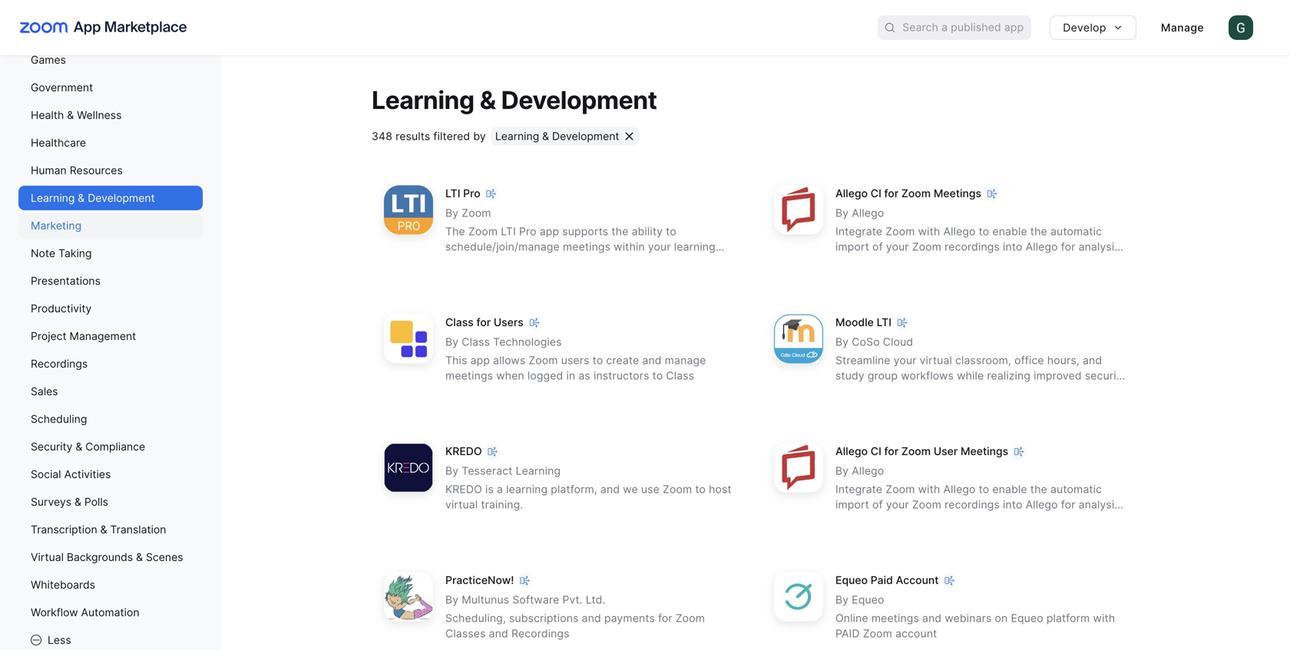 Task type: describe. For each thing, give the bounding box(es) containing it.
by for equeo paid account
[[836, 594, 849, 607]]

translation
[[110, 524, 166, 537]]

by allego integrate zoom with allego to enable the automatic import of your zoom recordings into allego for analysis, conversation intelligence, and coaching. for user
[[836, 465, 1124, 527]]

& for the security & compliance link
[[76, 441, 82, 454]]

by zoom the zoom lti pro app supports the ability to schedule/join/manage meetings within your learning management system (lms)
[[446, 206, 716, 269]]

1 vertical spatial meetings
[[961, 445, 1009, 458]]

& for health & wellness link
[[67, 109, 74, 122]]

workflows
[[901, 369, 954, 382]]

conversation for allego ci for zoom meetings
[[836, 256, 903, 269]]

meetings for when
[[446, 369, 493, 382]]

& for learning & development 'link' at the left top of page
[[78, 192, 85, 205]]

surveys & polls link
[[18, 490, 203, 515]]

your down allego ci for zoom user meetings
[[886, 498, 909, 511]]

& for surveys & polls link
[[75, 496, 81, 509]]

scheduling
[[31, 413, 87, 426]]

workflow automation link
[[18, 601, 203, 625]]

users
[[561, 354, 590, 367]]

project
[[31, 330, 67, 343]]

whiteboards link
[[18, 573, 203, 598]]

into for allego ci for zoom user meetings
[[1003, 498, 1023, 511]]

webinars
[[945, 612, 992, 625]]

scenes
[[146, 551, 183, 564]]

office
[[1015, 354, 1044, 367]]

allows
[[493, 354, 526, 367]]

app inside the by class technologies this app allows zoom users to create and manage meetings when logged in as instructors to class
[[471, 354, 490, 367]]

zoom inside "by coso cloud streamline your virtual classroom, office hours, and study group workflows while realizing improved security between zoom and your moodle lms."
[[884, 385, 913, 398]]

automation
[[81, 606, 139, 620]]

banner containing develop
[[0, 0, 1291, 55]]

system
[[516, 256, 554, 269]]

intelligence, for meetings
[[906, 256, 968, 269]]

(lms)
[[557, 256, 588, 269]]

on
[[995, 612, 1008, 625]]

tesseract
[[462, 465, 513, 478]]

polls
[[84, 496, 108, 509]]

learning & development for learning & development 'link' at the left top of page
[[31, 192, 155, 205]]

as
[[579, 369, 591, 382]]

management
[[446, 256, 513, 269]]

results
[[396, 130, 430, 143]]

this
[[446, 354, 467, 367]]

by coso cloud streamline your virtual classroom, office hours, and study group workflows while realizing improved security between zoom and your moodle lms.
[[836, 336, 1127, 398]]

allego ci for zoom meetings
[[836, 187, 982, 200]]

user
[[934, 445, 958, 458]]

coaching. for allego ci for zoom meetings
[[994, 256, 1044, 269]]

your down while
[[939, 385, 962, 398]]

and inside "by equeo online meetings and webinars on equeo platform with paid zoom account"
[[923, 612, 942, 625]]

supports
[[562, 225, 609, 238]]

virtual
[[31, 551, 64, 564]]

to inside by zoom the zoom lti pro app supports the ability to schedule/join/manage meetings within your learning management system (lms)
[[666, 225, 677, 238]]

improved
[[1034, 369, 1082, 382]]

learning inside 'link'
[[31, 192, 75, 205]]

activities
[[64, 468, 111, 481]]

with for meetings
[[918, 225, 941, 238]]

productivity link
[[18, 297, 203, 321]]

healthcare
[[31, 136, 86, 149]]

virtual inside "by coso cloud streamline your virtual classroom, office hours, and study group workflows while realizing improved security between zoom and your moodle lms."
[[920, 354, 953, 367]]

government link
[[18, 75, 203, 100]]

by for class for users
[[446, 336, 459, 349]]

a
[[497, 483, 503, 496]]

users
[[494, 316, 524, 329]]

by for moodle lti
[[836, 336, 849, 349]]

2 vertical spatial class
[[666, 369, 695, 382]]

we
[[623, 483, 638, 496]]

lti inside by zoom the zoom lti pro app supports the ability to schedule/join/manage meetings within your learning management system (lms)
[[501, 225, 516, 238]]

within
[[614, 240, 645, 253]]

equeo paid account
[[836, 574, 939, 587]]

for inside by multunus software pvt. ltd. scheduling, subscriptions and payments for zoom classes and recordings
[[658, 612, 673, 625]]

lti pro
[[446, 187, 481, 200]]

recordings inside by multunus software pvt. ltd. scheduling, subscriptions and payments for zoom classes and recordings
[[512, 627, 570, 641]]

filtered
[[434, 130, 470, 143]]

by equeo online meetings and webinars on equeo platform with paid zoom account
[[836, 594, 1116, 641]]

your inside by zoom the zoom lti pro app supports the ability to schedule/join/manage meetings within your learning management system (lms)
[[648, 240, 671, 253]]

transcription
[[31, 524, 97, 537]]

instructors
[[594, 369, 650, 382]]

account
[[896, 627, 937, 641]]

workflow automation
[[31, 606, 139, 620]]

while
[[957, 369, 984, 382]]

platform
[[1047, 612, 1090, 625]]

coso
[[852, 336, 880, 349]]

& up by
[[480, 85, 496, 115]]

streamline
[[836, 354, 891, 367]]

manage
[[1161, 21, 1204, 34]]

backgrounds
[[67, 551, 133, 564]]

enable for allego ci for zoom user meetings
[[993, 483, 1028, 496]]

productivity
[[31, 302, 92, 315]]

0 vertical spatial class
[[446, 316, 474, 329]]

recordings for user
[[945, 498, 1000, 511]]

social activities
[[31, 468, 111, 481]]

training.
[[481, 498, 523, 511]]

between
[[836, 385, 881, 398]]

to inside 'by tesseract learning kredo is a learning platform, and we use zoom to host virtual training.'
[[695, 483, 706, 496]]

by for allego ci for zoom user meetings
[[836, 465, 849, 478]]

study
[[836, 369, 865, 382]]

by for lti pro
[[446, 206, 459, 220]]

games
[[31, 53, 66, 66]]

348 results filtered by
[[372, 130, 486, 143]]

compliance
[[85, 441, 145, 454]]

health
[[31, 109, 64, 122]]

whiteboards
[[31, 579, 95, 592]]

ci for allego ci for zoom user meetings
[[871, 445, 882, 458]]

2 horizontal spatial lti
[[877, 316, 892, 329]]

zoom inside "by equeo online meetings and webinars on equeo platform with paid zoom account"
[[863, 627, 893, 641]]

manage button
[[1149, 15, 1217, 40]]

analysis, for allego ci for zoom user meetings
[[1079, 498, 1124, 511]]

coaching. for allego ci for zoom user meetings
[[994, 514, 1044, 527]]

by
[[473, 130, 486, 143]]

kredo inside 'by tesseract learning kredo is a learning platform, and we use zoom to host virtual training.'
[[446, 483, 482, 496]]

security & compliance
[[31, 441, 145, 454]]

recordings link
[[18, 352, 203, 376]]

pvt.
[[563, 594, 583, 607]]

note taking
[[31, 247, 92, 260]]

0 horizontal spatial lti
[[446, 187, 460, 200]]

learning inside 'by tesseract learning kredo is a learning platform, and we use zoom to host virtual training.'
[[516, 465, 561, 478]]

ltd.
[[586, 594, 606, 607]]

your down allego ci for zoom meetings
[[886, 240, 909, 253]]

intelligence, for user
[[906, 514, 968, 527]]

health & wellness
[[31, 109, 122, 122]]

paid
[[871, 574, 893, 587]]

manage
[[665, 354, 706, 367]]

0 vertical spatial equeo
[[836, 574, 868, 587]]

host
[[709, 483, 732, 496]]

automatic for allego ci for zoom user meetings
[[1051, 483, 1102, 496]]

zoom inside by multunus software pvt. ltd. scheduling, subscriptions and payments for zoom classes and recordings
[[676, 612, 705, 625]]

by for kredo
[[446, 465, 459, 478]]

analysis, for allego ci for zoom meetings
[[1079, 240, 1124, 253]]

of for allego ci for zoom user meetings
[[873, 498, 883, 511]]



Task type: locate. For each thing, give the bounding box(es) containing it.
& right health
[[67, 109, 74, 122]]

1 coaching. from the top
[[994, 256, 1044, 269]]

1 horizontal spatial virtual
[[920, 354, 953, 367]]

1 vertical spatial intelligence,
[[906, 514, 968, 527]]

create
[[606, 354, 639, 367]]

learning inside 'by tesseract learning kredo is a learning platform, and we use zoom to host virtual training.'
[[506, 483, 548, 496]]

2 vertical spatial learning & development
[[31, 192, 155, 205]]

with down allego ci for zoom user meetings
[[918, 483, 941, 496]]

1 vertical spatial pro
[[519, 225, 537, 238]]

2 by allego integrate zoom with allego to enable the automatic import of your zoom recordings into allego for analysis, conversation intelligence, and coaching. from the top
[[836, 465, 1124, 527]]

& inside transcription & translation link
[[100, 524, 107, 537]]

recordings down subscriptions
[[512, 627, 570, 641]]

1 horizontal spatial recordings
[[512, 627, 570, 641]]

online
[[836, 612, 869, 625]]

learning inside button
[[495, 130, 539, 143]]

0 vertical spatial with
[[918, 225, 941, 238]]

ci for allego ci for zoom meetings
[[871, 187, 882, 200]]

moodle down while
[[965, 385, 1004, 398]]

0 vertical spatial virtual
[[920, 354, 953, 367]]

enable for allego ci for zoom meetings
[[993, 225, 1028, 238]]

learning & development link
[[18, 186, 203, 210]]

1 analysis, from the top
[[1079, 240, 1124, 253]]

recordings for meetings
[[945, 240, 1000, 253]]

0 vertical spatial kredo
[[446, 445, 482, 458]]

1 vertical spatial automatic
[[1051, 483, 1102, 496]]

& for learning & development button
[[542, 130, 549, 143]]

integrate
[[836, 225, 883, 238], [836, 483, 883, 496]]

kredo left is
[[446, 483, 482, 496]]

hours,
[[1048, 354, 1080, 367]]

0 horizontal spatial moodle
[[836, 316, 874, 329]]

virtual left training.
[[446, 498, 478, 511]]

by inside by multunus software pvt. ltd. scheduling, subscriptions and payments for zoom classes and recordings
[[446, 594, 459, 607]]

0 vertical spatial conversation
[[836, 256, 903, 269]]

learning up marketing
[[31, 192, 75, 205]]

learning inside by zoom the zoom lti pro app supports the ability to schedule/join/manage meetings within your learning management system (lms)
[[674, 240, 716, 253]]

1 vertical spatial into
[[1003, 498, 1023, 511]]

games link
[[18, 48, 203, 72]]

note
[[31, 247, 55, 260]]

intelligence, up account
[[906, 514, 968, 527]]

2 intelligence, from the top
[[906, 514, 968, 527]]

by inside "by equeo online meetings and webinars on equeo platform with paid zoom account"
[[836, 594, 849, 607]]

meetings down this
[[446, 369, 493, 382]]

1 enable from the top
[[993, 225, 1028, 238]]

your down cloud
[[894, 354, 917, 367]]

the for lti pro
[[612, 225, 629, 238]]

1 vertical spatial by allego integrate zoom with allego to enable the automatic import of your zoom recordings into allego for analysis, conversation intelligence, and coaching.
[[836, 465, 1124, 527]]

and inside the by class technologies this app allows zoom users to create and manage meetings when logged in as instructors to class
[[643, 354, 662, 367]]

presentations link
[[18, 269, 203, 293]]

& inside learning & development 'link'
[[78, 192, 85, 205]]

class down manage
[[666, 369, 695, 382]]

1 horizontal spatial moodle
[[965, 385, 1004, 398]]

pro up schedule/join/manage
[[519, 225, 537, 238]]

1 vertical spatial kredo
[[446, 483, 482, 496]]

app up system
[[540, 225, 559, 238]]

with right platform
[[1093, 612, 1116, 625]]

the
[[446, 225, 465, 238]]

virtual backgrounds & scenes link
[[18, 545, 203, 570]]

ci
[[871, 187, 882, 200], [871, 445, 882, 458]]

surveys & polls
[[31, 496, 108, 509]]

less
[[48, 634, 71, 647]]

the inside by zoom the zoom lti pro app supports the ability to schedule/join/manage meetings within your learning management system (lms)
[[612, 225, 629, 238]]

2 import from the top
[[836, 498, 870, 511]]

&
[[480, 85, 496, 115], [67, 109, 74, 122], [542, 130, 549, 143], [78, 192, 85, 205], [76, 441, 82, 454], [75, 496, 81, 509], [100, 524, 107, 537], [136, 551, 143, 564]]

2 vertical spatial lti
[[877, 316, 892, 329]]

social activities link
[[18, 462, 203, 487]]

pro up the
[[463, 187, 481, 200]]

1 vertical spatial conversation
[[836, 514, 903, 527]]

by
[[446, 206, 459, 220], [836, 206, 849, 220], [446, 336, 459, 349], [836, 336, 849, 349], [446, 465, 459, 478], [836, 465, 849, 478], [446, 594, 459, 607], [836, 594, 849, 607]]

classes
[[446, 627, 486, 641]]

develop button
[[1050, 15, 1137, 40]]

1 vertical spatial learning & development
[[495, 130, 620, 143]]

1 recordings from the top
[[945, 240, 1000, 253]]

app inside by zoom the zoom lti pro app supports the ability to schedule/join/manage meetings within your learning management system (lms)
[[540, 225, 559, 238]]

& inside health & wellness link
[[67, 109, 74, 122]]

2 recordings from the top
[[945, 498, 1000, 511]]

348
[[372, 130, 393, 143]]

2 vertical spatial equeo
[[1011, 612, 1044, 625]]

transcription & translation link
[[18, 518, 203, 542]]

1 of from the top
[[873, 240, 883, 253]]

0 vertical spatial app
[[540, 225, 559, 238]]

& inside surveys & polls link
[[75, 496, 81, 509]]

lms.
[[1007, 385, 1033, 398]]

development inside button
[[552, 130, 620, 143]]

of down allego ci for zoom meetings
[[873, 240, 883, 253]]

by tesseract learning kredo is a learning platform, and we use zoom to host virtual training.
[[446, 465, 732, 511]]

0 horizontal spatial virtual
[[446, 498, 478, 511]]

2 vertical spatial development
[[88, 192, 155, 205]]

0 horizontal spatial app
[[471, 354, 490, 367]]

by allego integrate zoom with allego to enable the automatic import of your zoom recordings into allego for analysis, conversation intelligence, and coaching. for meetings
[[836, 206, 1124, 269]]

1 vertical spatial development
[[552, 130, 620, 143]]

intelligence, down allego ci for zoom meetings
[[906, 256, 968, 269]]

learning right by
[[495, 130, 539, 143]]

& down human resources
[[78, 192, 85, 205]]

the
[[612, 225, 629, 238], [1031, 225, 1048, 238], [1031, 483, 1048, 496]]

learning & development button
[[491, 127, 640, 145]]

integrate down allego ci for zoom meetings
[[836, 225, 883, 238]]

1 automatic from the top
[[1051, 225, 1102, 238]]

subscriptions
[[509, 612, 579, 625]]

2 automatic from the top
[[1051, 483, 1102, 496]]

1 horizontal spatial learning
[[674, 240, 716, 253]]

0 vertical spatial learning
[[674, 240, 716, 253]]

use
[[641, 483, 660, 496]]

by for allego ci for zoom meetings
[[836, 206, 849, 220]]

2 conversation from the top
[[836, 514, 903, 527]]

lti up cloud
[[877, 316, 892, 329]]

1 vertical spatial with
[[918, 483, 941, 496]]

marketing link
[[18, 214, 203, 238]]

1 vertical spatial import
[[836, 498, 870, 511]]

in
[[566, 369, 576, 382]]

0 horizontal spatial recordings
[[31, 358, 88, 371]]

your down ability
[[648, 240, 671, 253]]

human resources
[[31, 164, 123, 177]]

equeo left paid
[[836, 574, 868, 587]]

development for learning & development button
[[552, 130, 620, 143]]

learning up 348 results filtered by
[[372, 85, 474, 115]]

1 horizontal spatial lti
[[501, 225, 516, 238]]

transcription & translation
[[31, 524, 166, 537]]

moodle up coso
[[836, 316, 874, 329]]

scheduling,
[[446, 612, 506, 625]]

account
[[896, 574, 939, 587]]

payments
[[605, 612, 655, 625]]

0 vertical spatial lti
[[446, 187, 460, 200]]

& left scenes
[[136, 551, 143, 564]]

schedule/join/manage
[[446, 240, 560, 253]]

virtual inside 'by tesseract learning kredo is a learning platform, and we use zoom to host virtual training.'
[[446, 498, 478, 511]]

0 vertical spatial integrate
[[836, 225, 883, 238]]

Search text field
[[903, 16, 1032, 39]]

& left polls
[[75, 496, 81, 509]]

meetings up 'account' on the bottom of page
[[872, 612, 919, 625]]

1 vertical spatial of
[[873, 498, 883, 511]]

0 vertical spatial meetings
[[563, 240, 611, 253]]

1 conversation from the top
[[836, 256, 903, 269]]

development inside 'link'
[[88, 192, 155, 205]]

by for practicenow!
[[446, 594, 459, 607]]

1 vertical spatial analysis,
[[1079, 498, 1124, 511]]

learning up platform,
[[516, 465, 561, 478]]

2 vertical spatial meetings
[[872, 612, 919, 625]]

sales
[[31, 385, 58, 398]]

app right this
[[471, 354, 490, 367]]

2 ci from the top
[[871, 445, 882, 458]]

& for transcription & translation link on the bottom left of the page
[[100, 524, 107, 537]]

2 integrate from the top
[[836, 483, 883, 496]]

automatic
[[1051, 225, 1102, 238], [1051, 483, 1102, 496]]

class for users
[[446, 316, 524, 329]]

equeo right on on the bottom
[[1011, 612, 1044, 625]]

kredo up tesseract
[[446, 445, 482, 458]]

1 vertical spatial recordings
[[945, 498, 1000, 511]]

1 vertical spatial virtual
[[446, 498, 478, 511]]

zoom inside the by class technologies this app allows zoom users to create and manage meetings when logged in as instructors to class
[[529, 354, 558, 367]]

import for allego ci for zoom user meetings
[[836, 498, 870, 511]]

of
[[873, 240, 883, 253], [873, 498, 883, 511]]

group
[[868, 369, 898, 382]]

0 vertical spatial analysis,
[[1079, 240, 1124, 253]]

pro
[[463, 187, 481, 200], [519, 225, 537, 238]]

kredo
[[446, 445, 482, 458], [446, 483, 482, 496]]

1 vertical spatial app
[[471, 354, 490, 367]]

government
[[31, 81, 93, 94]]

1 horizontal spatial app
[[540, 225, 559, 238]]

0 vertical spatial by allego integrate zoom with allego to enable the automatic import of your zoom recordings into allego for analysis, conversation intelligence, and coaching.
[[836, 206, 1124, 269]]

is
[[485, 483, 494, 496]]

integrate for allego ci for zoom meetings
[[836, 225, 883, 238]]

1 vertical spatial recordings
[[512, 627, 570, 641]]

import for allego ci for zoom meetings
[[836, 240, 870, 253]]

& inside learning & development button
[[542, 130, 549, 143]]

learning & development for learning & development button
[[495, 130, 620, 143]]

presentations
[[31, 275, 101, 288]]

by allego integrate zoom with allego to enable the automatic import of your zoom recordings into allego for analysis, conversation intelligence, and coaching.
[[836, 206, 1124, 269], [836, 465, 1124, 527]]

meetings down the supports
[[563, 240, 611, 253]]

& inside virtual backgrounds & scenes link
[[136, 551, 143, 564]]

0 vertical spatial intelligence,
[[906, 256, 968, 269]]

0 vertical spatial recordings
[[945, 240, 1000, 253]]

development for learning & development 'link' at the left top of page
[[88, 192, 155, 205]]

banner
[[0, 0, 1291, 55]]

0 vertical spatial meetings
[[934, 187, 982, 200]]

the for allego ci for zoom meetings
[[1031, 225, 1048, 238]]

and inside 'by tesseract learning kredo is a learning platform, and we use zoom to host virtual training.'
[[601, 483, 620, 496]]

meetings inside "by equeo online meetings and webinars on equeo platform with paid zoom account"
[[872, 612, 919, 625]]

scheduling link
[[18, 407, 203, 432]]

ability
[[632, 225, 663, 238]]

when
[[496, 369, 525, 382]]

0 vertical spatial pro
[[463, 187, 481, 200]]

1 kredo from the top
[[446, 445, 482, 458]]

0 vertical spatial coaching.
[[994, 256, 1044, 269]]

integrate for allego ci for zoom user meetings
[[836, 483, 883, 496]]

meetings inside by zoom the zoom lti pro app supports the ability to schedule/join/manage meetings within your learning management system (lms)
[[563, 240, 611, 253]]

0 horizontal spatial meetings
[[446, 369, 493, 382]]

of down allego ci for zoom user meetings
[[873, 498, 883, 511]]

workflow
[[31, 606, 78, 620]]

& right security
[[76, 441, 82, 454]]

realizing
[[987, 369, 1031, 382]]

equeo down paid
[[852, 594, 885, 607]]

sales link
[[18, 379, 203, 404]]

for
[[885, 187, 899, 200], [1061, 240, 1076, 253], [477, 316, 491, 329], [885, 445, 899, 458], [1061, 498, 1076, 511], [658, 612, 673, 625]]

0 vertical spatial enable
[[993, 225, 1028, 238]]

0 vertical spatial learning & development
[[372, 85, 657, 115]]

meetings for within
[[563, 240, 611, 253]]

automatic for allego ci for zoom meetings
[[1051, 225, 1102, 238]]

zoom inside 'by tesseract learning kredo is a learning platform, and we use zoom to host virtual training.'
[[663, 483, 692, 496]]

learning right within
[[674, 240, 716, 253]]

2 into from the top
[[1003, 498, 1023, 511]]

1 integrate from the top
[[836, 225, 883, 238]]

2 coaching. from the top
[[994, 514, 1044, 527]]

zoom
[[902, 187, 931, 200], [462, 206, 491, 220], [469, 225, 498, 238], [886, 225, 915, 238], [912, 240, 942, 253], [529, 354, 558, 367], [884, 385, 913, 398], [902, 445, 931, 458], [663, 483, 692, 496], [886, 483, 915, 496], [912, 498, 942, 511], [676, 612, 705, 625], [863, 627, 893, 641]]

0 vertical spatial into
[[1003, 240, 1023, 253]]

2 of from the top
[[873, 498, 883, 511]]

project management link
[[18, 324, 203, 349]]

search a published app element
[[878, 15, 1032, 40]]

1 vertical spatial lti
[[501, 225, 516, 238]]

classroom,
[[956, 354, 1012, 367]]

& right by
[[542, 130, 549, 143]]

0 vertical spatial ci
[[871, 187, 882, 200]]

conversation up moodle lti at the right of page
[[836, 256, 903, 269]]

0 vertical spatial of
[[873, 240, 883, 253]]

1 horizontal spatial meetings
[[563, 240, 611, 253]]

develop
[[1063, 21, 1107, 34]]

of for allego ci for zoom meetings
[[873, 240, 883, 253]]

and
[[971, 256, 991, 269], [643, 354, 662, 367], [1083, 354, 1103, 367], [916, 385, 936, 398], [601, 483, 620, 496], [971, 514, 991, 527], [582, 612, 601, 625], [923, 612, 942, 625], [489, 627, 508, 641]]

learning & development
[[372, 85, 657, 115], [495, 130, 620, 143], [31, 192, 155, 205]]

conversation up paid
[[836, 514, 903, 527]]

1 vertical spatial enable
[[993, 483, 1028, 496]]

1 into from the top
[[1003, 240, 1023, 253]]

with inside "by equeo online meetings and webinars on equeo platform with paid zoom account"
[[1093, 612, 1116, 625]]

by inside "by coso cloud streamline your virtual classroom, office hours, and study group workflows while realizing improved security between zoom and your moodle lms."
[[836, 336, 849, 349]]

2 kredo from the top
[[446, 483, 482, 496]]

0 horizontal spatial pro
[[463, 187, 481, 200]]

meetings
[[563, 240, 611, 253], [446, 369, 493, 382], [872, 612, 919, 625]]

2 vertical spatial with
[[1093, 612, 1116, 625]]

recordings down the project
[[31, 358, 88, 371]]

meetings inside the by class technologies this app allows zoom users to create and manage meetings when logged in as instructors to class
[[446, 369, 493, 382]]

1 ci from the top
[[871, 187, 882, 200]]

0 vertical spatial moodle
[[836, 316, 874, 329]]

conversation for allego ci for zoom user meetings
[[836, 514, 903, 527]]

1 vertical spatial coaching.
[[994, 514, 1044, 527]]

integrate down allego ci for zoom user meetings
[[836, 483, 883, 496]]

1 vertical spatial meetings
[[446, 369, 493, 382]]

1 vertical spatial ci
[[871, 445, 882, 458]]

1 vertical spatial moodle
[[965, 385, 1004, 398]]

0 vertical spatial development
[[501, 85, 657, 115]]

& up virtual backgrounds & scenes
[[100, 524, 107, 537]]

& inside the security & compliance link
[[76, 441, 82, 454]]

the for allego ci for zoom user meetings
[[1031, 483, 1048, 496]]

with for user
[[918, 483, 941, 496]]

1 vertical spatial integrate
[[836, 483, 883, 496]]

note taking link
[[18, 241, 203, 266]]

1 vertical spatial class
[[462, 336, 490, 349]]

lti up the
[[446, 187, 460, 200]]

class up this
[[446, 316, 474, 329]]

social
[[31, 468, 61, 481]]

allego ci for zoom user meetings
[[836, 445, 1009, 458]]

1 vertical spatial learning
[[506, 483, 548, 496]]

with down allego ci for zoom meetings
[[918, 225, 941, 238]]

import
[[836, 240, 870, 253], [836, 498, 870, 511]]

healthcare link
[[18, 131, 203, 155]]

class down class for users
[[462, 336, 490, 349]]

by inside the by class technologies this app allows zoom users to create and manage meetings when logged in as instructors to class
[[446, 336, 459, 349]]

0 vertical spatial import
[[836, 240, 870, 253]]

by inside by zoom the zoom lti pro app supports the ability to schedule/join/manage meetings within your learning management system (lms)
[[446, 206, 459, 220]]

1 intelligence, from the top
[[906, 256, 968, 269]]

project management
[[31, 330, 136, 343]]

0 vertical spatial automatic
[[1051, 225, 1102, 238]]

practicenow!
[[446, 574, 514, 587]]

moodle inside "by coso cloud streamline your virtual classroom, office hours, and study group workflows while realizing improved security between zoom and your moodle lms."
[[965, 385, 1004, 398]]

coaching.
[[994, 256, 1044, 269], [994, 514, 1044, 527]]

security
[[1085, 369, 1127, 382]]

1 vertical spatial equeo
[[852, 594, 885, 607]]

1 horizontal spatial pro
[[519, 225, 537, 238]]

1 by allego integrate zoom with allego to enable the automatic import of your zoom recordings into allego for analysis, conversation intelligence, and coaching. from the top
[[836, 206, 1124, 269]]

0 horizontal spatial learning
[[506, 483, 548, 496]]

0 vertical spatial recordings
[[31, 358, 88, 371]]

platform,
[[551, 483, 598, 496]]

into for allego ci for zoom meetings
[[1003, 240, 1023, 253]]

surveys
[[31, 496, 71, 509]]

learning & development inside button
[[495, 130, 620, 143]]

2 horizontal spatial meetings
[[872, 612, 919, 625]]

virtual backgrounds & scenes
[[31, 551, 183, 564]]

pro inside by zoom the zoom lti pro app supports the ability to schedule/join/manage meetings within your learning management system (lms)
[[519, 225, 537, 238]]

learning & development inside 'link'
[[31, 192, 155, 205]]

2 analysis, from the top
[[1079, 498, 1124, 511]]

with
[[918, 225, 941, 238], [918, 483, 941, 496], [1093, 612, 1116, 625]]

2 enable from the top
[[993, 483, 1028, 496]]

by inside 'by tesseract learning kredo is a learning platform, and we use zoom to host virtual training.'
[[446, 465, 459, 478]]

virtual up the workflows
[[920, 354, 953, 367]]

learning right 'a'
[[506, 483, 548, 496]]

1 import from the top
[[836, 240, 870, 253]]

allego
[[836, 187, 868, 200], [852, 206, 884, 220], [944, 225, 976, 238], [1026, 240, 1058, 253], [836, 445, 868, 458], [852, 465, 884, 478], [944, 483, 976, 496], [1026, 498, 1058, 511]]

lti up schedule/join/manage
[[501, 225, 516, 238]]



Task type: vqa. For each thing, say whether or not it's contained in the screenshot.


